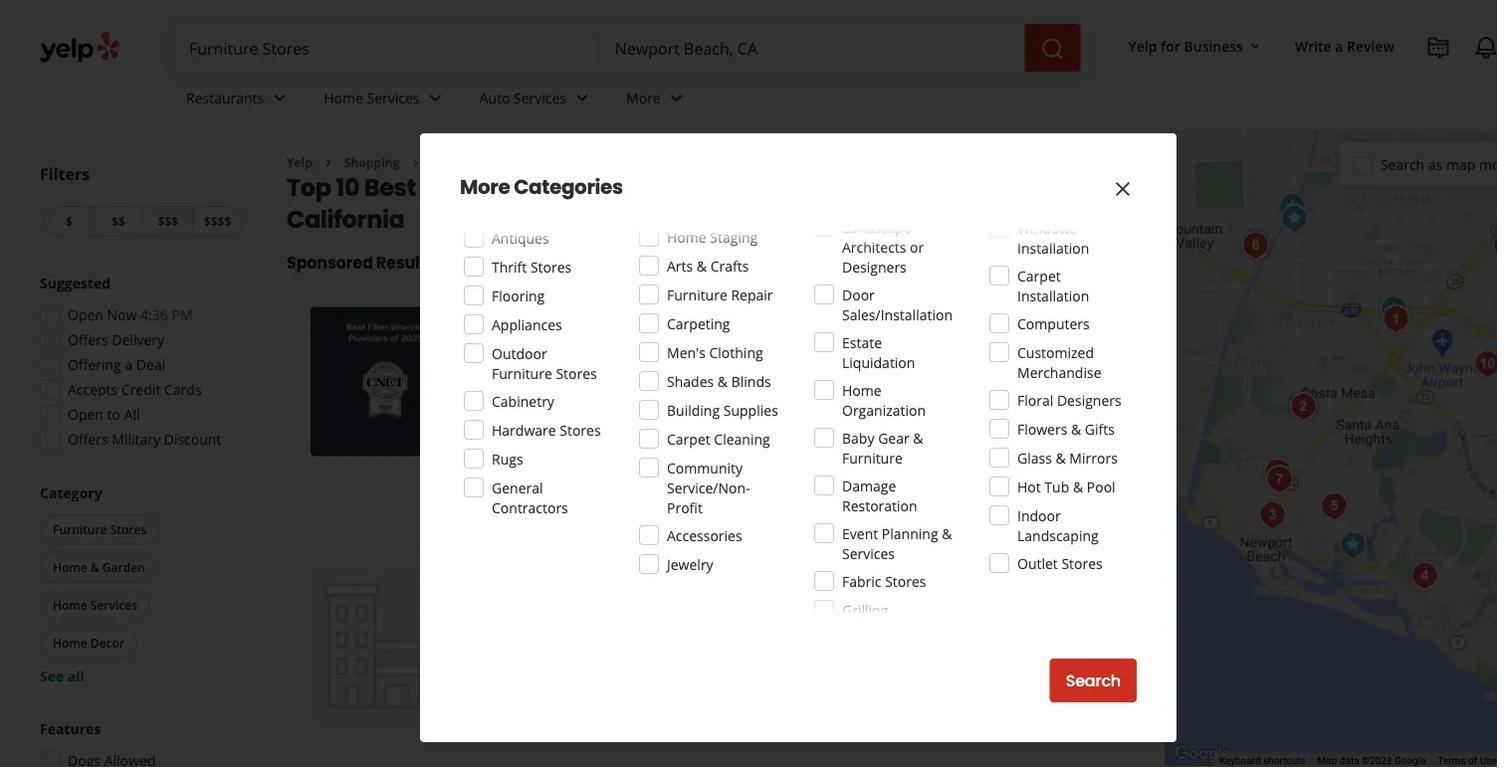 Task type: describe. For each thing, give the bounding box(es) containing it.
features
[[40, 720, 101, 739]]

home consignment center image
[[1469, 345, 1498, 384]]

estate
[[843, 333, 882, 352]]

major
[[942, 405, 980, 424]]

& right arts
[[697, 256, 707, 275]]

stores inside outdoor furniture stores
[[556, 364, 597, 383]]

services for home services link
[[367, 88, 420, 107]]

discount
[[164, 430, 221, 449]]

outdoor furniture stores
[[492, 344, 597, 383]]

gig
[[678, 425, 699, 444]]

home services for home services link
[[324, 88, 420, 107]]

baby gear & furniture
[[843, 429, 924, 468]]

& right the tub
[[1074, 478, 1084, 496]]

home services for home services button at the left bottom
[[53, 598, 137, 614]]

16 info v2 image
[[1109, 183, 1125, 199]]

deal
[[136, 356, 166, 374]]

service/non-
[[667, 479, 751, 497]]

heirloom image
[[1315, 487, 1355, 527]]

supplies
[[724, 401, 779, 420]]

furniture repair
[[667, 285, 773, 304]]

"call to schedule an appointment to see our showroom display of wallbeds, murphy beds and mobile murphy beds."
[[506, 680, 1087, 719]]

services for auto services link
[[514, 88, 567, 107]]

to up mobile
[[538, 680, 551, 699]]

outdoor
[[492, 344, 547, 363]]

wallbeds n more - laguna hills image
[[311, 572, 460, 721]]

to left the see
[[725, 680, 738, 699]]

accepts credit cards
[[68, 380, 202, 399]]

antiques
[[492, 229, 549, 247]]

urbanism image
[[1258, 453, 1298, 493]]

designers inside landscape architects or designers
[[843, 257, 907, 276]]

baby
[[843, 429, 875, 448]]

damage restoration
[[843, 477, 918, 515]]

home & garden
[[53, 560, 145, 576]]

furniture stores for the bottom furniture stores button
[[53, 522, 147, 538]]

day
[[546, 377, 571, 396]]

write a review link
[[1288, 28, 1403, 64]]

see
[[742, 680, 764, 699]]

tub
[[1045, 478, 1070, 496]]

general contractors
[[492, 479, 568, 517]]

delivery
[[112, 331, 164, 350]]

providers for internet service providers
[[700, 347, 757, 363]]

top 10 best furniture stores near newport beach, california
[[287, 171, 866, 236]]

floral
[[1018, 391, 1054, 410]]

sponsored results
[[287, 252, 435, 274]]

1 horizontal spatial designers
[[1058, 391, 1122, 410]]

to inside "uncable yourself. get faster speed with frontier, the first and only major internet provider with network-wide fiber 5 gig internet. switch now for blazing fast uploads up to 125x…"
[[1016, 425, 1029, 444]]

features group
[[34, 720, 247, 768]]

flowers
[[1018, 420, 1068, 439]]

hot tub & pool
[[1018, 478, 1116, 496]]

1 vertical spatial with
[[506, 425, 534, 444]]

to left all
[[107, 405, 120, 424]]

decor
[[90, 635, 125, 652]]

furniture inside top 10 best furniture stores near newport beach, california
[[421, 171, 531, 204]]

best
[[364, 171, 416, 204]]

mirrors
[[1070, 449, 1118, 468]]

men's clothing
[[667, 343, 764, 362]]

a for write
[[1336, 36, 1344, 55]]

24 chevron down v2 image for more
[[665, 86, 689, 110]]

htgt furniture image
[[1260, 460, 1300, 500]]

custom comfort mattress image
[[1334, 526, 1374, 566]]

outlet
[[1018, 554, 1058, 573]]

of inside "call to schedule an appointment to see our showroom display of wallbeds, murphy beds and mobile murphy beds."
[[917, 680, 930, 699]]

"uncable yourself. get faster speed with frontier, the first and only major internet provider with network-wide fiber 5 gig internet. switch now for blazing fast uploads up to 125x…"
[[506, 405, 1095, 464]]

pool
[[1087, 478, 1116, 496]]

appliances
[[492, 315, 562, 334]]

furniture down the category
[[53, 522, 107, 538]]

outlet stores
[[1018, 554, 1103, 573]]

5
[[666, 425, 674, 444]]

16 chevron down v2 image
[[1248, 39, 1264, 54]]

1 16 chevron right v2 image from the left
[[321, 155, 336, 171]]

1 vertical spatial murphy
[[582, 700, 633, 719]]

speed
[[695, 405, 734, 424]]

floral designers
[[1018, 391, 1122, 410]]

network-
[[537, 425, 595, 444]]

yelp for yelp link
[[287, 154, 313, 171]]

1 vertical spatial of
[[1469, 756, 1478, 767]]

& inside event planning & services
[[942, 524, 953, 543]]

more for more
[[626, 88, 661, 107]]

blinds
[[732, 372, 772, 391]]

lumiere lighting image
[[1273, 187, 1313, 227]]

keyboard
[[1220, 756, 1262, 767]]

and inside "uncable yourself. get faster speed with frontier, the first and only major internet provider with network-wide fiber 5 gig internet. switch now for blazing fast uploads up to 125x…"
[[882, 405, 907, 424]]

more categories
[[460, 173, 623, 201]]

wallbeds n more - laguna hills link
[[484, 572, 788, 599]]

carpet for carpet cleaning
[[667, 430, 711, 449]]

terms
[[1439, 756, 1467, 767]]

appointment
[[637, 680, 721, 699]]

for inside "uncable yourself. get faster speed with frontier, the first and only major internet provider with network-wide fiber 5 gig internet. switch now for blazing fast uploads up to 125x…"
[[839, 425, 858, 444]]

harbor sofa & mattresses image
[[1275, 199, 1315, 239]]

map region
[[956, 0, 1498, 768]]

website
[[1019, 490, 1083, 512]]

hot
[[1018, 478, 1041, 496]]

n
[[580, 572, 593, 599]]

16 speech v2 image
[[484, 407, 500, 423]]

offers military discount
[[68, 430, 221, 449]]

damage
[[843, 477, 897, 495]]

4:36
[[141, 306, 168, 325]]

an
[[617, 680, 633, 699]]

carpet cleaning
[[667, 430, 771, 449]]

restaurants
[[186, 88, 264, 107]]

community
[[667, 459, 743, 478]]

more categories dialog
[[0, 0, 1498, 768]]

use
[[1481, 756, 1497, 767]]

$$ button
[[93, 206, 143, 237]]

search image
[[1041, 37, 1065, 61]]

for inside yelp for business button
[[1161, 36, 1181, 55]]

or
[[910, 238, 924, 256]]

equipment
[[843, 621, 914, 640]]

windows installation
[[1018, 219, 1090, 257]]

1 horizontal spatial furniture stores button
[[484, 345, 590, 365]]

top
[[287, 171, 331, 204]]

sponsored
[[287, 252, 373, 274]]

cabinetry
[[492, 392, 555, 411]]

fast
[[912, 425, 936, 444]]

home inside home organization
[[843, 381, 882, 400]]

open for open to all
[[68, 405, 104, 424]]

fabric
[[843, 572, 882, 591]]

"uncable
[[506, 405, 564, 424]]

search for search as map mo
[[1381, 155, 1425, 174]]

crafts
[[711, 256, 749, 275]]

now
[[808, 425, 836, 444]]

service for television
[[836, 347, 879, 363]]

24 chevron down v2 image for auto services
[[571, 86, 595, 110]]

now
[[107, 306, 137, 325]]

television service providers button
[[769, 345, 942, 365]]

map
[[1318, 756, 1338, 767]]

thrift stores
[[492, 257, 572, 276]]

frontier link
[[484, 307, 565, 335]]

$ button
[[44, 206, 93, 237]]

furniture inside baby gear & furniture
[[843, 449, 903, 468]]

home services link
[[308, 72, 464, 129]]

& right glass
[[1056, 449, 1066, 468]]

internet service providers link
[[598, 345, 761, 365]]

event
[[843, 524, 879, 543]]

hardware stores
[[492, 421, 601, 440]]



Task type: locate. For each thing, give the bounding box(es) containing it.
notifications image
[[1475, 36, 1498, 60]]

1 vertical spatial search
[[1066, 670, 1121, 693]]

furniture up 'antiques'
[[421, 171, 531, 204]]

home up see all
[[53, 635, 87, 652]]

google image
[[1170, 742, 1236, 768]]

providers for television service providers
[[882, 347, 938, 363]]

home staging
[[667, 228, 758, 246]]

wallbeds n more - laguna hills
[[484, 572, 788, 599]]

garden
[[102, 560, 145, 576]]

mobile
[[534, 700, 579, 719]]

and inside "call to schedule an appointment to see our showroom display of wallbeds, murphy beds and mobile murphy beds."
[[506, 700, 531, 719]]

view website link
[[959, 479, 1102, 523]]

projects image
[[1427, 36, 1451, 60]]

1 vertical spatial more
[[460, 173, 510, 201]]

wide
[[595, 425, 626, 444]]

16 chevron right v2 image
[[321, 155, 336, 171], [408, 155, 424, 171]]

0 vertical spatial offers
[[68, 331, 108, 350]]

yelp for business
[[1129, 36, 1244, 55]]

of
[[917, 680, 930, 699], [1469, 756, 1478, 767]]

0 vertical spatial furniture stores
[[488, 347, 586, 363]]

wallbeds,
[[934, 680, 996, 699]]

0 horizontal spatial providers
[[700, 347, 757, 363]]

furniture stores button
[[484, 345, 590, 365], [40, 515, 160, 545]]

more inside business categories 'element'
[[626, 88, 661, 107]]

furniture down baby
[[843, 449, 903, 468]]

search inside button
[[1066, 670, 1121, 693]]

2 installation from the top
[[1018, 286, 1090, 305]]

24 chevron down v2 image inside the more link
[[665, 86, 689, 110]]

0 vertical spatial designers
[[843, 257, 907, 276]]

1 horizontal spatial furniture stores
[[488, 347, 586, 363]]

search button
[[1050, 659, 1137, 703]]

near
[[616, 171, 673, 204]]

1 vertical spatial furniture stores
[[53, 522, 147, 538]]

more left '-'
[[598, 572, 650, 599]]

offers up offering at the left
[[68, 331, 108, 350]]

schedule
[[555, 680, 613, 699]]

24 chevron down v2 image inside restaurants 'link'
[[268, 86, 292, 110]]

home services button
[[40, 591, 150, 621]]

0 horizontal spatial designers
[[843, 257, 907, 276]]

home services
[[324, 88, 420, 107], [53, 598, 137, 614]]

furniture up carpeting
[[667, 285, 728, 304]]

0 horizontal spatial search
[[1066, 670, 1121, 693]]

0 vertical spatial more
[[626, 88, 661, 107]]

all for open
[[525, 377, 542, 396]]

hardware
[[492, 421, 556, 440]]

furniture stores down appliances
[[488, 347, 586, 363]]

a right write
[[1336, 36, 1344, 55]]

for left business
[[1161, 36, 1181, 55]]

furniture down outdoor
[[492, 364, 553, 383]]

$$$$
[[204, 213, 231, 230]]

yelp for yelp for business
[[1129, 36, 1158, 55]]

view
[[978, 490, 1015, 512]]

providers inside television service providers button
[[882, 347, 938, 363]]

0 vertical spatial search
[[1381, 155, 1425, 174]]

mckee & company image
[[1406, 557, 1446, 597]]

1 providers from the left
[[700, 347, 757, 363]]

oc art and home image
[[1236, 226, 1276, 266], [1236, 226, 1276, 266]]

3 24 chevron down v2 image from the left
[[571, 86, 595, 110]]

1 vertical spatial home services
[[53, 598, 137, 614]]

& right planning
[[942, 524, 953, 543]]

offers for offers delivery
[[68, 331, 108, 350]]

home decor
[[53, 635, 125, 652]]

$$
[[112, 213, 125, 230]]

0 horizontal spatial and
[[506, 700, 531, 719]]

home up home services button at the left bottom
[[53, 560, 87, 576]]

& right gear
[[914, 429, 924, 448]]

& left blinds
[[718, 372, 728, 391]]

suggested
[[40, 274, 111, 293]]

0 vertical spatial open
[[68, 306, 104, 325]]

1 vertical spatial furniture stores button
[[40, 515, 160, 545]]

yelp left business
[[1129, 36, 1158, 55]]

home services inside business categories 'element'
[[324, 88, 420, 107]]

home for home decor button
[[53, 635, 87, 652]]

home up arts
[[667, 228, 707, 246]]

services down event at the right
[[843, 544, 895, 563]]

1 horizontal spatial search
[[1381, 155, 1425, 174]]

& inside the home & garden button
[[90, 560, 99, 576]]

event planning & services
[[843, 524, 953, 563]]

murphy down an
[[582, 700, 633, 719]]

newport
[[678, 171, 780, 204]]

services up decor
[[90, 598, 137, 614]]

1 horizontal spatial yelp
[[1129, 36, 1158, 55]]

of left use
[[1469, 756, 1478, 767]]

categories
[[514, 173, 623, 201]]

home up home decor on the left bottom of the page
[[53, 598, 87, 614]]

write
[[1296, 36, 1332, 55]]

rugs
[[492, 450, 523, 469]]

marc pridmore designs image
[[1375, 290, 1415, 330]]

24 chevron down v2 image up near on the left top of page
[[665, 86, 689, 110]]

installation up 'computers'
[[1018, 286, 1090, 305]]

ambiance home image
[[1487, 227, 1498, 267]]

1 vertical spatial open
[[484, 377, 521, 396]]

0 horizontal spatial service
[[654, 347, 697, 363]]

0 vertical spatial yelp
[[1129, 36, 1158, 55]]

24 chevron down v2 image right restaurants
[[268, 86, 292, 110]]

home services inside button
[[53, 598, 137, 614]]

furniture stores for furniture stores button to the right
[[488, 347, 586, 363]]

customized merchandise
[[1018, 343, 1102, 382]]

24 chevron down v2 image inside auto services link
[[571, 86, 595, 110]]

open up 16 speech v2 icon
[[484, 377, 521, 396]]

0 horizontal spatial yelp
[[287, 154, 313, 171]]

$$$
[[158, 213, 178, 230]]

auto
[[480, 88, 510, 107]]

the
[[828, 405, 850, 424]]

of right display
[[917, 680, 930, 699]]

more up near on the left top of page
[[626, 88, 661, 107]]

restoration
[[843, 496, 918, 515]]

0 vertical spatial installation
[[1018, 239, 1090, 257]]

open for open now 4:36 pm
[[68, 306, 104, 325]]

fiber
[[630, 425, 663, 444]]

flowers & gifts
[[1018, 420, 1115, 439]]

more for more categories
[[460, 173, 510, 201]]

1 vertical spatial yelp
[[287, 154, 313, 171]]

home services up shopping link
[[324, 88, 420, 107]]

filters
[[40, 163, 90, 185]]

at home image
[[1284, 387, 1324, 427], [1284, 387, 1324, 427]]

auto services link
[[464, 72, 611, 129]]

murphy left beds
[[1000, 680, 1051, 699]]

shades
[[667, 372, 714, 391]]

0 horizontal spatial carpet
[[667, 430, 711, 449]]

faster
[[654, 405, 691, 424]]

more
[[626, 88, 661, 107], [460, 173, 510, 201], [598, 572, 650, 599]]

installation for windows
[[1018, 239, 1090, 257]]

more up 'antiques'
[[460, 173, 510, 201]]

furniture down appliances
[[488, 347, 545, 363]]

offers down open to all
[[68, 430, 108, 449]]

10
[[336, 171, 360, 204]]

4 24 chevron down v2 image from the left
[[665, 86, 689, 110]]

24 chevron down v2 image right the auto services
[[571, 86, 595, 110]]

landscape architects or designers
[[843, 218, 924, 276]]

designers down architects
[[843, 257, 907, 276]]

installation down windows
[[1018, 239, 1090, 257]]

1 vertical spatial and
[[506, 700, 531, 719]]

all right see
[[68, 667, 85, 686]]

carpet down windows installation
[[1018, 266, 1061, 285]]

0 horizontal spatial furniture stores
[[53, 522, 147, 538]]

0 vertical spatial all
[[525, 377, 542, 396]]

display
[[868, 680, 913, 699]]

home up shopping
[[324, 88, 363, 107]]

internet
[[602, 347, 651, 363]]

group
[[34, 273, 247, 456], [36, 484, 247, 687]]

furniture stores up home & garden
[[53, 522, 147, 538]]

1 horizontal spatial a
[[1336, 36, 1344, 55]]

& inside baby gear & furniture
[[914, 429, 924, 448]]

1 24 chevron down v2 image from the left
[[268, 86, 292, 110]]

services inside button
[[90, 598, 137, 614]]

installation for carpet
[[1018, 286, 1090, 305]]

yelp left 10 at the left top
[[287, 154, 313, 171]]

1 vertical spatial a
[[125, 356, 133, 374]]

yelp inside button
[[1129, 36, 1158, 55]]

search for search
[[1066, 670, 1121, 693]]

department
[[492, 181, 571, 200]]

1 vertical spatial carpet
[[667, 430, 711, 449]]

& left the garden
[[90, 560, 99, 576]]

open down accepts
[[68, 405, 104, 424]]

and down "call
[[506, 700, 531, 719]]

0 horizontal spatial for
[[839, 425, 858, 444]]

to right up
[[1016, 425, 1029, 444]]

2 vertical spatial open
[[68, 405, 104, 424]]

showroom
[[794, 680, 864, 699]]

1 vertical spatial designers
[[1058, 391, 1122, 410]]

with
[[738, 405, 766, 424], [506, 425, 534, 444]]

24 chevron down v2 image
[[268, 86, 292, 110], [424, 86, 448, 110], [571, 86, 595, 110], [665, 86, 689, 110]]

0 vertical spatial group
[[34, 273, 247, 456]]

2 vertical spatial more
[[598, 572, 650, 599]]

stores inside department stores
[[492, 201, 533, 220]]

service for internet
[[654, 347, 697, 363]]

with up 125x…"
[[506, 425, 534, 444]]

accessories
[[667, 526, 743, 545]]

24 chevron down v2 image inside home services link
[[424, 86, 448, 110]]

0 vertical spatial carpet
[[1018, 266, 1061, 285]]

1 vertical spatial group
[[36, 484, 247, 687]]

furniture
[[421, 171, 531, 204], [667, 285, 728, 304], [488, 347, 545, 363], [492, 364, 553, 383], [843, 449, 903, 468], [53, 522, 107, 538]]

stores
[[535, 171, 611, 204], [492, 201, 533, 220], [531, 257, 572, 276], [548, 347, 586, 363], [556, 364, 597, 383], [560, 421, 601, 440], [110, 522, 147, 538], [1062, 554, 1103, 573], [886, 572, 927, 591]]

None search field
[[173, 24, 1085, 72]]

home for the home & garden button
[[53, 560, 87, 576]]

furniture stores
[[488, 347, 586, 363], [53, 522, 147, 538]]

home organization
[[843, 381, 926, 420]]

providers inside internet service providers button
[[700, 347, 757, 363]]

all left day
[[525, 377, 542, 396]]

1 horizontal spatial and
[[882, 405, 907, 424]]

services inside event planning & services
[[843, 544, 895, 563]]

0 horizontal spatial murphy
[[582, 700, 633, 719]]

business categories element
[[170, 72, 1498, 129]]

services right auto
[[514, 88, 567, 107]]

0 vertical spatial home services
[[324, 88, 420, 107]]

2 offers from the top
[[68, 430, 108, 449]]

1 horizontal spatial 16 chevron right v2 image
[[408, 155, 424, 171]]

and up blazing
[[882, 405, 907, 424]]

group containing category
[[36, 484, 247, 687]]

results
[[376, 252, 435, 274]]

home for home services button at the left bottom
[[53, 598, 87, 614]]

0 horizontal spatial home services
[[53, 598, 137, 614]]

2 16 chevron right v2 image from the left
[[408, 155, 424, 171]]

frontier image
[[311, 307, 460, 457]]

open for open all day
[[484, 377, 521, 396]]

1 offers from the top
[[68, 331, 108, 350]]

open down suggested
[[68, 306, 104, 325]]

for down the
[[839, 425, 858, 444]]

a for offering
[[125, 356, 133, 374]]

furniture stores button down appliances
[[484, 345, 590, 365]]

2 service from the left
[[836, 347, 879, 363]]

1 installation from the top
[[1018, 239, 1090, 257]]

home inside button
[[53, 560, 87, 576]]

2 24 chevron down v2 image from the left
[[424, 86, 448, 110]]

1 vertical spatial all
[[68, 667, 85, 686]]

1 horizontal spatial home services
[[324, 88, 420, 107]]

0 vertical spatial furniture stores button
[[484, 345, 590, 365]]

home services down the home & garden button
[[53, 598, 137, 614]]

1 horizontal spatial murphy
[[1000, 680, 1051, 699]]

0 horizontal spatial furniture stores button
[[40, 515, 160, 545]]

arts
[[667, 256, 693, 275]]

0 vertical spatial and
[[882, 405, 907, 424]]

1 horizontal spatial carpet
[[1018, 266, 1061, 285]]

flooring
[[492, 286, 545, 305]]

&
[[697, 256, 707, 275], [718, 372, 728, 391], [1072, 420, 1082, 439], [914, 429, 924, 448], [1056, 449, 1066, 468], [1074, 478, 1084, 496], [942, 524, 953, 543], [90, 560, 99, 576]]

community service/non- profit
[[667, 459, 751, 517]]

0 vertical spatial murphy
[[1000, 680, 1051, 699]]

0 vertical spatial for
[[1161, 36, 1181, 55]]

department stores
[[492, 181, 571, 220]]

auto services
[[480, 88, 567, 107]]

shades & blinds
[[667, 372, 772, 391]]

more inside dialog
[[460, 173, 510, 201]]

1 horizontal spatial with
[[738, 405, 766, 424]]

furniture inside outdoor furniture stores
[[492, 364, 553, 383]]

write a review
[[1296, 36, 1395, 55]]

magnolia mews consignment image
[[1253, 496, 1293, 536]]

a left deal
[[125, 356, 133, 374]]

0 horizontal spatial all
[[68, 667, 85, 686]]

providers down sales/installation
[[882, 347, 938, 363]]

16 chevron right v2 image right shopping
[[408, 155, 424, 171]]

home & garden button
[[40, 553, 158, 583]]

home inside button
[[53, 635, 87, 652]]

offers for offers military discount
[[68, 430, 108, 449]]

gifts
[[1085, 420, 1115, 439]]

carpet inside carpet installation
[[1018, 266, 1061, 285]]

all for see
[[68, 667, 85, 686]]

contractors
[[492, 498, 568, 517]]

-
[[655, 572, 661, 599]]

0 horizontal spatial of
[[917, 680, 930, 699]]

group containing suggested
[[34, 273, 247, 456]]

providers up shades & blinds
[[700, 347, 757, 363]]

home inside business categories 'element'
[[324, 88, 363, 107]]

close image
[[1111, 177, 1135, 201]]

yourself.
[[567, 405, 624, 424]]

services for home services button at the left bottom
[[90, 598, 137, 614]]

1 service from the left
[[654, 347, 697, 363]]

24 chevron down v2 image left auto
[[424, 86, 448, 110]]

0 horizontal spatial 16 chevron right v2 image
[[321, 155, 336, 171]]

1 horizontal spatial for
[[1161, 36, 1181, 55]]

1 vertical spatial offers
[[68, 430, 108, 449]]

open
[[68, 306, 104, 325], [484, 377, 521, 396], [68, 405, 104, 424]]

designers up gifts
[[1058, 391, 1122, 410]]

switch
[[762, 425, 804, 444]]

internet service providers
[[602, 347, 757, 363]]

1 horizontal spatial of
[[1469, 756, 1478, 767]]

open now 4:36 pm
[[68, 306, 193, 325]]

a inside write a review link
[[1336, 36, 1344, 55]]

user actions element
[[1113, 25, 1498, 147]]

0 vertical spatial a
[[1336, 36, 1344, 55]]

carpet
[[1018, 266, 1061, 285], [667, 430, 711, 449]]

furniture stores button up home & garden
[[40, 515, 160, 545]]

grilling equipment
[[843, 601, 914, 640]]

0 vertical spatial with
[[738, 405, 766, 424]]

see all button
[[40, 667, 85, 686]]

services up shopping
[[367, 88, 420, 107]]

fabric stores
[[843, 572, 927, 591]]

the haus image
[[1377, 300, 1417, 340]]

16 chevron right v2 image right yelp link
[[321, 155, 336, 171]]

24 chevron down v2 image for home services
[[424, 86, 448, 110]]

24 chevron down v2 image for restaurants
[[268, 86, 292, 110]]

stores inside top 10 best furniture stores near newport beach, california
[[535, 171, 611, 204]]

125x…"
[[506, 445, 553, 464]]

& left gifts
[[1072, 420, 1082, 439]]

1 horizontal spatial all
[[525, 377, 542, 396]]

2 providers from the left
[[882, 347, 938, 363]]

0 horizontal spatial with
[[506, 425, 534, 444]]

home for home services link
[[324, 88, 363, 107]]

view website
[[978, 490, 1083, 512]]

carpet down building
[[667, 430, 711, 449]]

0 horizontal spatial a
[[125, 356, 133, 374]]

home inside button
[[53, 598, 87, 614]]

1 horizontal spatial providers
[[882, 347, 938, 363]]

1 vertical spatial for
[[839, 425, 858, 444]]

carpet for carpet installation
[[1018, 266, 1061, 285]]

1 horizontal spatial service
[[836, 347, 879, 363]]

door sales/installation
[[843, 285, 953, 324]]

0 vertical spatial of
[[917, 680, 930, 699]]

grilling
[[843, 601, 889, 620]]

home up first
[[843, 381, 882, 400]]

1 vertical spatial installation
[[1018, 286, 1090, 305]]

profit
[[667, 498, 703, 517]]

with up the cleaning
[[738, 405, 766, 424]]

internet service providers button
[[598, 345, 761, 365]]



Task type: vqa. For each thing, say whether or not it's contained in the screenshot.
Platform Delivery in group
no



